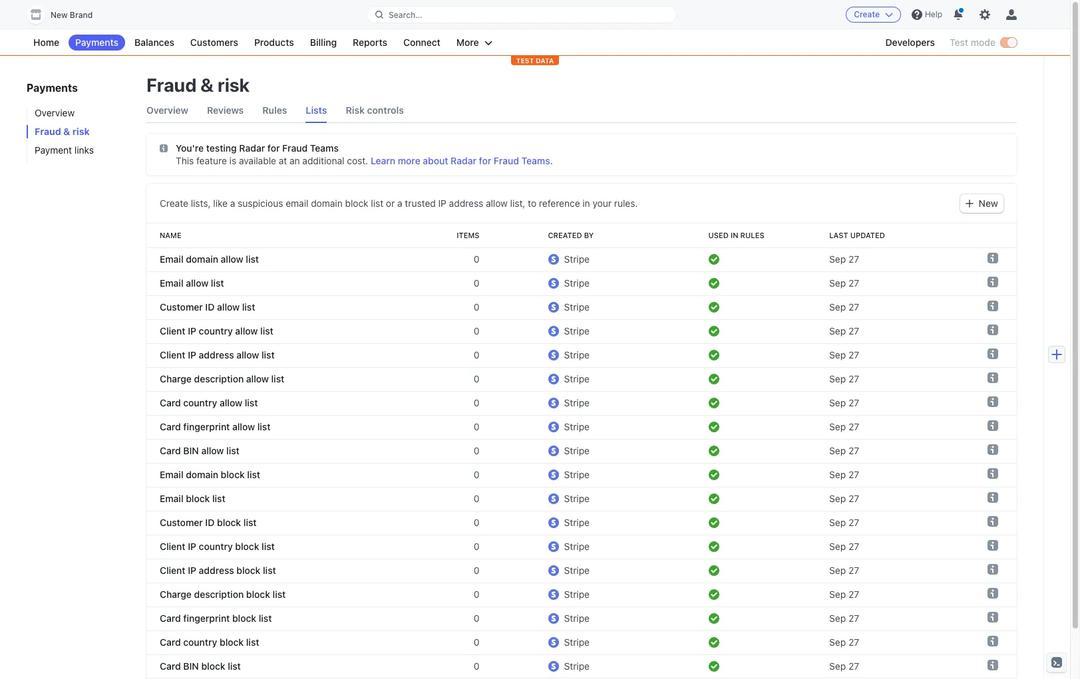 Task type: vqa. For each thing, say whether or not it's contained in the screenshot.
use
no



Task type: locate. For each thing, give the bounding box(es) containing it.
domain inside "link"
[[186, 469, 218, 481]]

1 horizontal spatial overview link
[[146, 99, 188, 123]]

rules.
[[614, 198, 638, 209]]

sep 27 link for email domain allow list
[[824, 248, 945, 272]]

card country block list
[[160, 637, 259, 649]]

17 stripe link from the top
[[543, 631, 646, 655]]

27 for charge description allow list
[[849, 374, 860, 385]]

list down email domain block list
[[212, 493, 226, 505]]

overview for payments
[[35, 107, 75, 119]]

1 card from the top
[[160, 398, 181, 409]]

address for client ip address allow list
[[199, 350, 234, 361]]

0 vertical spatial radar
[[239, 142, 265, 154]]

5 0 link from the top
[[424, 344, 485, 368]]

0 link
[[424, 248, 485, 272], [424, 272, 485, 296], [424, 296, 485, 320], [424, 320, 485, 344], [424, 344, 485, 368], [424, 368, 485, 392], [424, 392, 485, 416], [424, 416, 485, 439], [424, 439, 485, 463], [424, 463, 485, 487], [424, 487, 485, 511], [424, 511, 485, 535], [424, 535, 485, 559], [424, 559, 485, 583], [424, 583, 485, 607], [424, 607, 485, 631], [424, 631, 485, 655], [424, 655, 485, 679]]

card up email domain block list
[[160, 445, 181, 457]]

id up client ip country block list
[[205, 517, 215, 529]]

email up email block list
[[160, 469, 183, 481]]

12 0 link from the top
[[424, 511, 485, 535]]

block left or
[[345, 198, 369, 209]]

1 horizontal spatial for
[[479, 155, 492, 166]]

create
[[854, 9, 880, 19], [160, 198, 188, 209]]

0 vertical spatial create
[[854, 9, 880, 19]]

0 vertical spatial svg image
[[160, 145, 168, 153]]

sep 27 link for charge description block list
[[824, 583, 945, 607]]

overview up you're
[[146, 105, 188, 116]]

allow up the charge description allow list
[[237, 350, 259, 361]]

domain up email allow list
[[186, 254, 218, 265]]

sep 27 link
[[824, 248, 945, 272], [824, 272, 945, 296], [824, 296, 945, 320], [824, 320, 945, 344], [824, 344, 945, 368], [824, 368, 945, 392], [824, 392, 945, 416], [824, 416, 945, 439], [824, 439, 945, 463], [824, 463, 945, 487], [824, 487, 945, 511], [824, 511, 945, 535], [824, 535, 945, 559], [824, 559, 945, 583], [824, 583, 945, 607], [824, 607, 945, 631], [824, 631, 945, 655], [824, 655, 945, 679]]

rules
[[262, 105, 287, 116], [741, 231, 765, 240]]

bin for allow
[[183, 445, 199, 457]]

sep
[[830, 254, 846, 265], [830, 278, 846, 289], [830, 302, 846, 313], [830, 326, 846, 337], [830, 350, 846, 361], [830, 374, 846, 385], [830, 398, 846, 409], [830, 421, 846, 433], [830, 445, 846, 457], [830, 469, 846, 481], [830, 493, 846, 505], [830, 517, 846, 529], [830, 541, 846, 553], [830, 565, 846, 577], [830, 589, 846, 601], [830, 613, 846, 625], [830, 637, 846, 649], [830, 661, 846, 673]]

5 27 from the top
[[849, 350, 860, 361]]

9 27 from the top
[[849, 445, 860, 457]]

reference
[[539, 198, 580, 209]]

13 sep 27 link from the top
[[824, 535, 945, 559]]

7 sep 27 from the top
[[830, 398, 860, 409]]

card for card fingerprint allow list
[[160, 421, 181, 433]]

1 client from the top
[[160, 326, 185, 337]]

description down client ip address block list
[[194, 589, 244, 601]]

3 stripe link from the top
[[543, 296, 646, 320]]

5 card from the top
[[160, 637, 181, 649]]

sep 27 link for email domain block list
[[824, 463, 945, 487]]

11 stripe from the top
[[564, 493, 590, 505]]

11 0 from the top
[[474, 493, 480, 505]]

stripe for card country allow list
[[564, 398, 590, 409]]

block up customer id block list
[[186, 493, 210, 505]]

block inside email block list link
[[186, 493, 210, 505]]

0 horizontal spatial radar
[[239, 142, 265, 154]]

fraud up an
[[282, 142, 308, 154]]

overview link up you're
[[146, 99, 188, 123]]

card for card bin block list
[[160, 661, 181, 673]]

1 vertical spatial risk
[[73, 126, 90, 137]]

1 vertical spatial address
[[199, 350, 234, 361]]

charge up card country allow list
[[160, 374, 192, 385]]

15 0 from the top
[[474, 589, 480, 601]]

stripe for client ip country allow list
[[564, 326, 590, 337]]

ip down client ip country allow list
[[188, 350, 196, 361]]

7 sep 27 link from the top
[[824, 392, 945, 416]]

card down card country block list
[[160, 661, 181, 673]]

block up charge description block list
[[237, 565, 261, 577]]

15 sep 27 link from the top
[[824, 583, 945, 607]]

sep 27
[[830, 254, 860, 265], [830, 278, 860, 289], [830, 302, 860, 313], [830, 326, 860, 337], [830, 350, 860, 361], [830, 374, 860, 385], [830, 398, 860, 409], [830, 421, 860, 433], [830, 445, 860, 457], [830, 469, 860, 481], [830, 493, 860, 505], [830, 517, 860, 529], [830, 541, 860, 553], [830, 565, 860, 577], [830, 589, 860, 601], [830, 613, 860, 625], [830, 637, 860, 649], [830, 661, 860, 673]]

0 horizontal spatial create
[[160, 198, 188, 209]]

0 vertical spatial new
[[51, 10, 68, 20]]

sep 27 for client ip address allow list
[[830, 350, 860, 361]]

0 link for customer id block list
[[424, 511, 485, 535]]

1 stripe link from the top
[[543, 248, 646, 272]]

domain right "email"
[[311, 198, 343, 209]]

block up client ip address block list
[[235, 541, 259, 553]]

client ip address allow list
[[160, 350, 275, 361]]

customer down email allow list
[[160, 302, 203, 313]]

11 sep 27 link from the top
[[824, 487, 945, 511]]

4 sep 27 from the top
[[830, 326, 860, 337]]

balances
[[135, 37, 174, 48]]

customer id block list link
[[146, 511, 424, 535]]

list down card bin allow list link
[[247, 469, 260, 481]]

0 horizontal spatial rules
[[262, 105, 287, 116]]

list up the email allow list link
[[246, 254, 259, 265]]

0 vertical spatial fingerprint
[[183, 421, 230, 433]]

block down charge description block list
[[232, 613, 256, 625]]

email domain block list link
[[146, 463, 424, 487]]

domain
[[311, 198, 343, 209], [186, 254, 218, 265], [186, 469, 218, 481]]

fraud & risk up reviews
[[146, 74, 250, 96]]

sep for card country allow list
[[830, 398, 846, 409]]

0 horizontal spatial fraud & risk
[[35, 126, 90, 137]]

5 sep 27 from the top
[[830, 350, 860, 361]]

18 sep 27 from the top
[[830, 661, 860, 673]]

7 sep from the top
[[830, 398, 846, 409]]

block down card country block list
[[201, 661, 225, 673]]

&
[[201, 74, 214, 96], [63, 126, 70, 137]]

sep for customer id block list
[[830, 517, 846, 529]]

create up developers link
[[854, 9, 880, 19]]

7 stripe link from the top
[[543, 392, 646, 416]]

6 stripe link from the top
[[543, 368, 646, 392]]

1 horizontal spatial new
[[979, 198, 999, 209]]

2 card from the top
[[160, 421, 181, 433]]

1 vertical spatial radar
[[451, 155, 477, 166]]

list up client ip country allow list
[[242, 302, 255, 313]]

1 customer from the top
[[160, 302, 203, 313]]

bin down card country block list
[[183, 661, 199, 673]]

0
[[474, 254, 480, 265], [474, 278, 480, 289], [474, 302, 480, 313], [474, 326, 480, 337], [474, 350, 480, 361], [474, 374, 480, 385], [474, 398, 480, 409], [474, 421, 480, 433], [474, 445, 480, 457], [474, 469, 480, 481], [474, 493, 480, 505], [474, 517, 480, 529], [474, 541, 480, 553], [474, 565, 480, 577], [474, 589, 480, 601], [474, 613, 480, 625], [474, 637, 480, 649], [474, 661, 480, 673]]

domain down card bin allow list
[[186, 469, 218, 481]]

fraud & risk link
[[27, 125, 133, 139]]

1 horizontal spatial create
[[854, 9, 880, 19]]

sep for email allow list
[[830, 278, 846, 289]]

stripe for email allow list
[[564, 278, 590, 289]]

1 horizontal spatial a
[[398, 198, 403, 209]]

card up card country block list
[[160, 613, 181, 625]]

stripe link for card fingerprint allow list
[[543, 416, 646, 439]]

sep 27 for customer id block list
[[830, 517, 860, 529]]

fingerprint down card country allow list
[[183, 421, 230, 433]]

0 for customer id allow list
[[474, 302, 480, 313]]

0 horizontal spatial for
[[268, 142, 280, 154]]

0 vertical spatial rules
[[262, 105, 287, 116]]

3 0 link from the top
[[424, 296, 485, 320]]

block inside the client ip country block list link
[[235, 541, 259, 553]]

2 27 from the top
[[849, 278, 860, 289]]

card fingerprint block list
[[160, 613, 272, 625]]

4 stripe link from the top
[[543, 320, 646, 344]]

1 vertical spatial payments
[[27, 82, 78, 94]]

0 horizontal spatial svg image
[[160, 145, 168, 153]]

block down card fingerprint block list
[[220, 637, 244, 649]]

0 link for client ip country block list
[[424, 535, 485, 559]]

description for allow
[[194, 374, 244, 385]]

16 0 link from the top
[[424, 607, 485, 631]]

create left lists,
[[160, 198, 188, 209]]

payment
[[35, 144, 72, 156]]

more
[[398, 155, 421, 166]]

sep for email domain block list
[[830, 469, 846, 481]]

14 sep 27 from the top
[[830, 565, 860, 577]]

16 27 from the top
[[849, 613, 860, 625]]

list down the charge description allow list
[[245, 398, 258, 409]]

1 vertical spatial description
[[194, 589, 244, 601]]

0 vertical spatial risk
[[218, 74, 250, 96]]

0 link for card fingerprint block list
[[424, 607, 485, 631]]

2 sep 27 from the top
[[830, 278, 860, 289]]

fraud & risk
[[146, 74, 250, 96], [35, 126, 90, 137]]

charge
[[160, 374, 192, 385], [160, 589, 192, 601]]

5 sep from the top
[[830, 350, 846, 361]]

13 sep from the top
[[830, 541, 846, 553]]

items
[[457, 231, 480, 240]]

6 sep 27 from the top
[[830, 374, 860, 385]]

6 sep from the top
[[830, 374, 846, 385]]

create for create lists, like a suspicious email domain block list or a trusted ip address allow list, to reference in your rules.
[[160, 198, 188, 209]]

domain for email domain block list
[[186, 469, 218, 481]]

17 sep from the top
[[830, 637, 846, 649]]

client down client ip country block list
[[160, 565, 185, 577]]

or
[[386, 198, 395, 209]]

customer
[[160, 302, 203, 313], [160, 517, 203, 529]]

tab list
[[146, 99, 1017, 123]]

sep 27 for charge description block list
[[830, 589, 860, 601]]

stripe for charge description block list
[[564, 589, 590, 601]]

fraud up payment at the top left of the page
[[35, 126, 61, 137]]

address inside 'link'
[[199, 565, 234, 577]]

allow left list,
[[486, 198, 508, 209]]

charge up card fingerprint block list
[[160, 589, 192, 601]]

11 stripe link from the top
[[543, 487, 646, 511]]

sep 27 link for email allow list
[[824, 272, 945, 296]]

3 card from the top
[[160, 445, 181, 457]]

client for client ip country allow list
[[160, 326, 185, 337]]

0 link for email domain block list
[[424, 463, 485, 487]]

email for email domain allow list
[[160, 254, 183, 265]]

reports link
[[346, 35, 394, 51]]

10 stripe from the top
[[564, 469, 590, 481]]

overview link
[[146, 99, 188, 123], [27, 107, 133, 120]]

0 vertical spatial description
[[194, 374, 244, 385]]

card up card bin allow list
[[160, 421, 181, 433]]

id up client ip country allow list
[[205, 302, 215, 313]]

13 0 from the top
[[474, 541, 480, 553]]

0 for client ip address block list
[[474, 565, 480, 577]]

developers
[[886, 37, 936, 48]]

overview link up fraud & risk link
[[27, 107, 133, 120]]

0 vertical spatial for
[[268, 142, 280, 154]]

fingerprint up card country block list
[[183, 613, 230, 625]]

card
[[160, 398, 181, 409], [160, 421, 181, 433], [160, 445, 181, 457], [160, 613, 181, 625], [160, 637, 181, 649], [160, 661, 181, 673]]

8 0 from the top
[[474, 421, 480, 433]]

ip down customer id block list
[[188, 541, 196, 553]]

6 0 from the top
[[474, 374, 480, 385]]

0 horizontal spatial new
[[51, 10, 68, 20]]

id
[[205, 302, 215, 313], [205, 517, 215, 529]]

& up reviews
[[201, 74, 214, 96]]

create for create
[[854, 9, 880, 19]]

Search… search field
[[368, 6, 677, 23]]

stripe for client ip country block list
[[564, 541, 590, 553]]

list
[[371, 198, 384, 209], [246, 254, 259, 265], [211, 278, 224, 289], [242, 302, 255, 313], [260, 326, 274, 337], [262, 350, 275, 361], [271, 374, 284, 385], [245, 398, 258, 409], [258, 421, 271, 433], [226, 445, 240, 457], [247, 469, 260, 481], [212, 493, 226, 505], [244, 517, 257, 529], [262, 541, 275, 553], [263, 565, 276, 577], [273, 589, 286, 601], [259, 613, 272, 625], [246, 637, 259, 649], [228, 661, 241, 673]]

0 vertical spatial customer
[[160, 302, 203, 313]]

list down client ip country allow list link
[[262, 350, 275, 361]]

2 vertical spatial domain
[[186, 469, 218, 481]]

client ip address block list link
[[146, 559, 424, 583]]

0 link for email block list
[[424, 487, 485, 511]]

create inside create button
[[854, 9, 880, 19]]

9 sep 27 from the top
[[830, 445, 860, 457]]

block down card bin allow list
[[221, 469, 245, 481]]

sep 27 for email block list
[[830, 493, 860, 505]]

client down client ip country allow list
[[160, 350, 185, 361]]

bin up email domain block list
[[183, 445, 199, 457]]

client for client ip country block list
[[160, 541, 185, 553]]

0 for charge description allow list
[[474, 374, 480, 385]]

12 0 from the top
[[474, 517, 480, 529]]

rules link
[[262, 99, 287, 123]]

5 stripe link from the top
[[543, 344, 646, 368]]

client
[[160, 326, 185, 337], [160, 350, 185, 361], [160, 541, 185, 553], [160, 565, 185, 577]]

17 27 from the top
[[849, 637, 860, 649]]

sep 27 link for card country allow list
[[824, 392, 945, 416]]

1 vertical spatial domain
[[186, 254, 218, 265]]

3 sep 27 link from the top
[[824, 296, 945, 320]]

description down client ip address allow list
[[194, 374, 244, 385]]

list down card country allow list link
[[258, 421, 271, 433]]

1 27 from the top
[[849, 254, 860, 265]]

address down client ip country block list
[[199, 565, 234, 577]]

12 sep from the top
[[830, 517, 846, 529]]

radar right about on the top
[[451, 155, 477, 166]]

a right or
[[398, 198, 403, 209]]

allow down card fingerprint allow list
[[201, 445, 224, 457]]

email for email allow list
[[160, 278, 183, 289]]

1 horizontal spatial risk
[[218, 74, 250, 96]]

0 horizontal spatial overview
[[35, 107, 75, 119]]

0 for email domain block list
[[474, 469, 480, 481]]

list down the client ip country block list link
[[263, 565, 276, 577]]

block up client ip country block list
[[217, 517, 241, 529]]

1 sep 27 link from the top
[[824, 248, 945, 272]]

27 for client ip address allow list
[[849, 350, 860, 361]]

fraud
[[146, 74, 197, 96], [35, 126, 61, 137], [282, 142, 308, 154], [494, 155, 519, 166]]

block down 'client ip address block list' 'link'
[[246, 589, 270, 601]]

customer for customer id allow list
[[160, 302, 203, 313]]

stripe
[[564, 254, 590, 265], [564, 278, 590, 289], [564, 302, 590, 313], [564, 326, 590, 337], [564, 350, 590, 361], [564, 374, 590, 385], [564, 398, 590, 409], [564, 421, 590, 433], [564, 445, 590, 457], [564, 469, 590, 481], [564, 493, 590, 505], [564, 517, 590, 529], [564, 541, 590, 553], [564, 565, 590, 577], [564, 589, 590, 601], [564, 613, 590, 625], [564, 637, 590, 649], [564, 661, 590, 673]]

sep 27 for customer id allow list
[[830, 302, 860, 313]]

bin
[[183, 445, 199, 457], [183, 661, 199, 673]]

1 horizontal spatial radar
[[451, 155, 477, 166]]

list down charge description block list link
[[259, 613, 272, 625]]

block inside "card bin block list" link
[[201, 661, 225, 673]]

stripe link for charge description block list
[[543, 583, 646, 607]]

risk up reviews
[[218, 74, 250, 96]]

client ip address block list
[[160, 565, 276, 577]]

0 for card bin allow list
[[474, 445, 480, 457]]

0 vertical spatial fraud & risk
[[146, 74, 250, 96]]

card up card bin block list
[[160, 637, 181, 649]]

rules right in
[[741, 231, 765, 240]]

14 stripe link from the top
[[543, 559, 646, 583]]

1 vertical spatial &
[[63, 126, 70, 137]]

16 sep 27 from the top
[[830, 613, 860, 625]]

email inside "link"
[[160, 469, 183, 481]]

1 horizontal spatial overview
[[146, 105, 188, 116]]

additional
[[303, 155, 345, 166]]

help
[[925, 9, 943, 19]]

27 for customer id block list
[[849, 517, 860, 529]]

fingerprint for block
[[183, 613, 230, 625]]

learn more about radar for fraud teams. link
[[371, 155, 553, 166]]

card for card country allow list
[[160, 398, 181, 409]]

5 stripe from the top
[[564, 350, 590, 361]]

9 stripe link from the top
[[543, 439, 646, 463]]

fraud & risk up payment links
[[35, 126, 90, 137]]

9 stripe from the top
[[564, 445, 590, 457]]

0 link for card bin block list
[[424, 655, 485, 679]]

ip inside 'link'
[[188, 565, 196, 577]]

1 vertical spatial new
[[979, 198, 999, 209]]

balances link
[[128, 35, 181, 51]]

17 0 from the top
[[474, 637, 480, 649]]

3 sep from the top
[[830, 302, 846, 313]]

allow
[[486, 198, 508, 209], [221, 254, 244, 265], [186, 278, 209, 289], [217, 302, 240, 313], [235, 326, 258, 337], [237, 350, 259, 361], [246, 374, 269, 385], [220, 398, 242, 409], [232, 421, 255, 433], [201, 445, 224, 457]]

allow down card country allow list
[[232, 421, 255, 433]]

ip down client ip country block list
[[188, 565, 196, 577]]

1 email from the top
[[160, 254, 183, 265]]

block inside charge description block list link
[[246, 589, 270, 601]]

charge inside charge description allow list link
[[160, 374, 192, 385]]

1 horizontal spatial fraud & risk
[[146, 74, 250, 96]]

2 0 link from the top
[[424, 272, 485, 296]]

0 vertical spatial bin
[[183, 445, 199, 457]]

0 horizontal spatial a
[[230, 198, 235, 209]]

0 link for email domain allow list
[[424, 248, 485, 272]]

1 vertical spatial fingerprint
[[183, 613, 230, 625]]

svg image
[[160, 145, 168, 153], [966, 200, 974, 208]]

0 link for card fingerprint allow list
[[424, 416, 485, 439]]

stripe link for customer id block list
[[543, 511, 646, 535]]

6 stripe from the top
[[564, 374, 590, 385]]

used
[[709, 231, 729, 240]]

13 27 from the top
[[849, 541, 860, 553]]

2 client from the top
[[160, 350, 185, 361]]

charge inside charge description block list link
[[160, 589, 192, 601]]

sep for card bin block list
[[830, 661, 846, 673]]

overview up fraud & risk link
[[35, 107, 75, 119]]

1 vertical spatial charge
[[160, 589, 192, 601]]

1 id from the top
[[205, 302, 215, 313]]

sep for client ip address block list
[[830, 565, 846, 577]]

& up payment links
[[63, 126, 70, 137]]

4 0 from the top
[[474, 326, 480, 337]]

1 vertical spatial svg image
[[966, 200, 974, 208]]

11 sep from the top
[[830, 493, 846, 505]]

1 horizontal spatial &
[[201, 74, 214, 96]]

1 vertical spatial create
[[160, 198, 188, 209]]

new brand
[[51, 10, 93, 20]]

2 email from the top
[[160, 278, 183, 289]]

card fingerprint allow list
[[160, 421, 271, 433]]

address up items
[[449, 198, 484, 209]]

sep 27 link for card fingerprint allow list
[[824, 416, 945, 439]]

overview link for fraud & risk
[[146, 99, 188, 123]]

0 link for email allow list
[[424, 272, 485, 296]]

like
[[213, 198, 228, 209]]

list down "email domain allow list"
[[211, 278, 224, 289]]

ip for client ip address block list
[[188, 565, 196, 577]]

card country allow list
[[160, 398, 258, 409]]

16 stripe from the top
[[564, 613, 590, 625]]

10 sep from the top
[[830, 469, 846, 481]]

email up customer id allow list
[[160, 278, 183, 289]]

sep 27 link for client ip country allow list
[[824, 320, 945, 344]]

controls
[[367, 105, 404, 116]]

0 vertical spatial payments
[[75, 37, 119, 48]]

ip down customer id allow list
[[188, 326, 196, 337]]

new button
[[961, 194, 1004, 213]]

8 stripe from the top
[[564, 421, 590, 433]]

client down customer id allow list
[[160, 326, 185, 337]]

block inside email domain block list "link"
[[221, 469, 245, 481]]

email allow list
[[160, 278, 224, 289]]

4 0 link from the top
[[424, 320, 485, 344]]

18 27 from the top
[[849, 661, 860, 673]]

13 0 link from the top
[[424, 535, 485, 559]]

charge for charge description block list
[[160, 589, 192, 601]]

2 charge from the top
[[160, 589, 192, 601]]

for right about on the top
[[479, 155, 492, 166]]

stripe link
[[543, 248, 646, 272], [543, 272, 646, 296], [543, 296, 646, 320], [543, 320, 646, 344], [543, 344, 646, 368], [543, 368, 646, 392], [543, 392, 646, 416], [543, 416, 646, 439], [543, 439, 646, 463], [543, 463, 646, 487], [543, 487, 646, 511], [543, 511, 646, 535], [543, 535, 646, 559], [543, 559, 646, 583], [543, 583, 646, 607], [543, 607, 646, 631], [543, 631, 646, 655], [543, 655, 646, 679]]

payments inside payments "link"
[[75, 37, 119, 48]]

client ip country allow list
[[160, 326, 274, 337]]

2 vertical spatial address
[[199, 565, 234, 577]]

radar up available
[[239, 142, 265, 154]]

16 sep from the top
[[830, 613, 846, 625]]

client ip country block list link
[[146, 535, 424, 559]]

6 card from the top
[[160, 661, 181, 673]]

fingerprint
[[183, 421, 230, 433], [183, 613, 230, 625]]

address for client ip address block list
[[199, 565, 234, 577]]

ip
[[439, 198, 447, 209], [188, 326, 196, 337], [188, 350, 196, 361], [188, 541, 196, 553], [188, 565, 196, 577]]

email up customer id block list
[[160, 493, 183, 505]]

15 stripe link from the top
[[543, 583, 646, 607]]

9 sep from the top
[[830, 445, 846, 457]]

id for block
[[205, 517, 215, 529]]

payments down "home" link
[[27, 82, 78, 94]]

14 27 from the top
[[849, 565, 860, 577]]

data
[[536, 57, 554, 65]]

0 for email domain allow list
[[474, 254, 480, 265]]

payments
[[75, 37, 119, 48], [27, 82, 78, 94]]

sep for charge description block list
[[830, 589, 846, 601]]

6 27 from the top
[[849, 374, 860, 385]]

email down name at the top left of page
[[160, 254, 183, 265]]

sep 27 for email domain allow list
[[830, 254, 860, 265]]

7 27 from the top
[[849, 398, 860, 409]]

list down the card fingerprint block list link
[[246, 637, 259, 649]]

for up at
[[268, 142, 280, 154]]

27 for card fingerprint block list
[[849, 613, 860, 625]]

block inside the "card country block list" link
[[220, 637, 244, 649]]

1 horizontal spatial rules
[[741, 231, 765, 240]]

1 vertical spatial customer
[[160, 517, 203, 529]]

description
[[194, 374, 244, 385], [194, 589, 244, 601]]

9 0 link from the top
[[424, 439, 485, 463]]

0 vertical spatial charge
[[160, 374, 192, 385]]

country up card bin block list
[[183, 637, 217, 649]]

stripe link for card fingerprint block list
[[543, 607, 646, 631]]

block inside customer id block list link
[[217, 517, 241, 529]]

1 charge from the top
[[160, 374, 192, 385]]

17 sep 27 from the top
[[830, 637, 860, 649]]

3 stripe from the top
[[564, 302, 590, 313]]

stripe link for card bin allow list
[[543, 439, 646, 463]]

5 sep 27 link from the top
[[824, 344, 945, 368]]

at
[[279, 155, 287, 166]]

10 27 from the top
[[849, 469, 860, 481]]

1 vertical spatial bin
[[183, 661, 199, 673]]

16 0 from the top
[[474, 613, 480, 625]]

1 vertical spatial id
[[205, 517, 215, 529]]

email block list link
[[146, 487, 424, 511]]

reviews
[[207, 105, 244, 116]]

card up card fingerprint allow list
[[160, 398, 181, 409]]

3 sep 27 from the top
[[830, 302, 860, 313]]

fingerprint for allow
[[183, 421, 230, 433]]

0 link for client ip address block list
[[424, 559, 485, 583]]

8 0 link from the top
[[424, 416, 485, 439]]

0 link for card bin allow list
[[424, 439, 485, 463]]

developers link
[[879, 35, 942, 51]]

block
[[345, 198, 369, 209], [221, 469, 245, 481], [186, 493, 210, 505], [217, 517, 241, 529], [235, 541, 259, 553], [237, 565, 261, 577], [246, 589, 270, 601], [232, 613, 256, 625], [220, 637, 244, 649], [201, 661, 225, 673]]

2 sep from the top
[[830, 278, 846, 289]]

0 horizontal spatial overview link
[[27, 107, 133, 120]]

customer down email block list
[[160, 517, 203, 529]]

list up client ip country block list
[[244, 517, 257, 529]]

client inside 'link'
[[160, 565, 185, 577]]

payments down brand
[[75, 37, 119, 48]]

list down card fingerprint allow list
[[226, 445, 240, 457]]

3 0 from the top
[[474, 302, 480, 313]]

svg image inside new button
[[966, 200, 974, 208]]

12 stripe from the top
[[564, 517, 590, 529]]

rules left lists
[[262, 105, 287, 116]]

sep 27 link for customer id allow list
[[824, 296, 945, 320]]

1 horizontal spatial svg image
[[966, 200, 974, 208]]

client down customer id block list
[[160, 541, 185, 553]]

1 fingerprint from the top
[[183, 421, 230, 433]]

0 vertical spatial id
[[205, 302, 215, 313]]

6 sep 27 link from the top
[[824, 368, 945, 392]]

feature
[[196, 155, 227, 166]]

a right "like"
[[230, 198, 235, 209]]

15 sep 27 from the top
[[830, 589, 860, 601]]

sep 27 link for card bin block list
[[824, 655, 945, 679]]

client for client ip address block list
[[160, 565, 185, 577]]

country
[[199, 326, 233, 337], [183, 398, 217, 409], [199, 541, 233, 553], [183, 637, 217, 649]]

0 horizontal spatial &
[[63, 126, 70, 137]]

1 sep from the top
[[830, 254, 846, 265]]



Task type: describe. For each thing, give the bounding box(es) containing it.
sep 27 link for client ip address block list
[[824, 559, 945, 583]]

created by
[[548, 231, 594, 240]]

lists,
[[191, 198, 211, 209]]

fraud left teams.
[[494, 155, 519, 166]]

test
[[516, 57, 534, 65]]

block inside the card fingerprint block list link
[[232, 613, 256, 625]]

suspicious
[[238, 198, 283, 209]]

stripe for email block list
[[564, 493, 590, 505]]

email allow list link
[[146, 272, 424, 296]]

search…
[[389, 10, 423, 20]]

lists
[[306, 105, 327, 116]]

teams.
[[522, 155, 553, 166]]

risk
[[346, 105, 365, 116]]

used in rules
[[709, 231, 765, 240]]

this
[[176, 155, 194, 166]]

about
[[423, 155, 448, 166]]

name
[[160, 231, 182, 240]]

available
[[239, 155, 276, 166]]

test data
[[516, 57, 554, 65]]

card bin allow list
[[160, 445, 240, 457]]

updated
[[851, 231, 885, 240]]

sep 27 link for card fingerprint block list
[[824, 607, 945, 631]]

0 vertical spatial domain
[[311, 198, 343, 209]]

home
[[33, 37, 59, 48]]

allow down the charge description allow list
[[220, 398, 242, 409]]

fraud down balances link on the top left of page
[[146, 74, 197, 96]]

sep for email block list
[[830, 493, 846, 505]]

tab list containing overview
[[146, 99, 1017, 123]]

list down the customer id allow list link
[[260, 326, 274, 337]]

0 for customer id block list
[[474, 517, 480, 529]]

stripe for client ip address block list
[[564, 565, 590, 577]]

stripe for client ip address allow list
[[564, 350, 590, 361]]

27 for client ip country allow list
[[849, 326, 860, 337]]

billing link
[[303, 35, 344, 51]]

list down client ip address allow list link
[[271, 374, 284, 385]]

overview link for payments
[[27, 107, 133, 120]]

0 horizontal spatial risk
[[73, 126, 90, 137]]

ip for client ip country block list
[[188, 541, 196, 553]]

0 link for customer id allow list
[[424, 296, 485, 320]]

stripe link for customer id allow list
[[543, 296, 646, 320]]

customer for customer id block list
[[160, 517, 203, 529]]

sep 27 link for card bin allow list
[[824, 439, 945, 463]]

email for email block list
[[160, 493, 183, 505]]

create button
[[846, 7, 902, 23]]

sep 27 for card bin allow list
[[830, 445, 860, 457]]

stripe link for email allow list
[[543, 272, 646, 296]]

27 for client ip country block list
[[849, 541, 860, 553]]

ip right trusted
[[439, 198, 447, 209]]

bin for block
[[183, 661, 199, 673]]

1 vertical spatial rules
[[741, 231, 765, 240]]

lists link
[[306, 99, 327, 123]]

stripe link for email block list
[[543, 487, 646, 511]]

email for email domain block list
[[160, 469, 183, 481]]

trusted
[[405, 198, 436, 209]]

products link
[[248, 35, 301, 51]]

sep 27 link for email block list
[[824, 487, 945, 511]]

0 link for charge description block list
[[424, 583, 485, 607]]

sep 27 for client ip address block list
[[830, 565, 860, 577]]

allow up customer id allow list
[[186, 278, 209, 289]]

to
[[528, 198, 537, 209]]

customer id allow list
[[160, 302, 255, 313]]

stripe link for card bin block list
[[543, 655, 646, 679]]

more
[[457, 37, 479, 48]]

last
[[830, 231, 849, 240]]

0 vertical spatial address
[[449, 198, 484, 209]]

27 for card country allow list
[[849, 398, 860, 409]]

risk controls link
[[346, 99, 404, 123]]

learn
[[371, 155, 396, 166]]

0 link for client ip address allow list
[[424, 344, 485, 368]]

customers link
[[184, 35, 245, 51]]

customer id allow list link
[[146, 296, 424, 320]]

by
[[584, 231, 594, 240]]

stripe link for charge description allow list
[[543, 368, 646, 392]]

stripe for card fingerprint block list
[[564, 613, 590, 625]]

1 vertical spatial fraud & risk
[[35, 126, 90, 137]]

1 vertical spatial for
[[479, 155, 492, 166]]

card fingerprint block list link
[[146, 607, 424, 631]]

country up client ip address block list
[[199, 541, 233, 553]]

stripe link for card country block list
[[543, 631, 646, 655]]

list inside 'link'
[[263, 565, 276, 577]]

sep for card fingerprint allow list
[[830, 421, 846, 433]]

sep for client ip country block list
[[830, 541, 846, 553]]

teams
[[310, 142, 339, 154]]

sep 27 for charge description allow list
[[830, 374, 860, 385]]

card bin allow list link
[[146, 439, 424, 463]]

27 for customer id allow list
[[849, 302, 860, 313]]

stripe link for client ip country allow list
[[543, 320, 646, 344]]

reviews link
[[207, 99, 244, 123]]

create lists, like a suspicious email domain block list or a trusted ip address allow list, to reference in your rules.
[[160, 198, 638, 209]]

more button
[[450, 35, 499, 51]]

stripe for charge description allow list
[[564, 374, 590, 385]]

client ip address allow list link
[[146, 344, 424, 368]]

in
[[583, 198, 590, 209]]

card fingerprint allow list link
[[146, 416, 424, 439]]

country up card fingerprint allow list
[[183, 398, 217, 409]]

is
[[230, 155, 236, 166]]

stripe for card bin block list
[[564, 661, 590, 673]]

stripe for card country block list
[[564, 637, 590, 649]]

0 for client ip country allow list
[[474, 326, 480, 337]]

card country allow list link
[[146, 392, 424, 416]]

you're
[[176, 142, 204, 154]]

27 for email allow list
[[849, 278, 860, 289]]

help button
[[907, 4, 948, 25]]

cost.
[[347, 155, 368, 166]]

payment links
[[35, 144, 94, 156]]

email domain allow list
[[160, 254, 259, 265]]

sep for card country block list
[[830, 637, 846, 649]]

block inside 'client ip address block list' 'link'
[[237, 565, 261, 577]]

sep 27 for card country block list
[[830, 637, 860, 649]]

Search… text field
[[368, 6, 677, 23]]

0 vertical spatial &
[[201, 74, 214, 96]]

your
[[593, 198, 612, 209]]

1 a from the left
[[230, 198, 235, 209]]

charge description allow list link
[[146, 368, 424, 392]]

id for allow
[[205, 302, 215, 313]]

last updated
[[830, 231, 885, 240]]

description for block
[[194, 589, 244, 601]]

payment links link
[[27, 144, 133, 157]]

2 a from the left
[[398, 198, 403, 209]]

list down customer id block list link
[[262, 541, 275, 553]]

27 for charge description block list
[[849, 589, 860, 601]]

payments link
[[69, 35, 125, 51]]

reports
[[353, 37, 388, 48]]

stripe link for client ip address allow list
[[543, 344, 646, 368]]

list inside "link"
[[247, 469, 260, 481]]

in
[[731, 231, 739, 240]]

sep 27 for card bin block list
[[830, 661, 860, 673]]

0 for client ip address allow list
[[474, 350, 480, 361]]

allow up client ip country allow list
[[217, 302, 240, 313]]

customers
[[190, 37, 238, 48]]

card bin block list
[[160, 661, 241, 673]]

card country block list link
[[146, 631, 424, 655]]

stripe link for client ip address block list
[[543, 559, 646, 583]]

charge description block list
[[160, 589, 286, 601]]

allow up email allow list
[[221, 254, 244, 265]]

created
[[548, 231, 582, 240]]

stripe link for email domain block list
[[543, 463, 646, 487]]

sep 27 for card country allow list
[[830, 398, 860, 409]]

list,
[[510, 198, 526, 209]]

country up client ip address allow list
[[199, 326, 233, 337]]

stripe for customer id block list
[[564, 517, 590, 529]]

27 for card bin allow list
[[849, 445, 860, 457]]

sep for card fingerprint block list
[[830, 613, 846, 625]]

card for card country block list
[[160, 637, 181, 649]]

stripe link for email domain allow list
[[543, 248, 646, 272]]

sep 27 link for client ip country block list
[[824, 535, 945, 559]]

0 for email block list
[[474, 493, 480, 505]]

27 for email block list
[[849, 493, 860, 505]]

stripe link for client ip country block list
[[543, 535, 646, 559]]

charge description block list link
[[146, 583, 424, 607]]

an
[[290, 155, 300, 166]]

sep for client ip address allow list
[[830, 350, 846, 361]]

list left or
[[371, 198, 384, 209]]

sep 27 link for charge description allow list
[[824, 368, 945, 392]]

you're testing radar for fraud teams this feature is available at an additional cost. learn more about radar for fraud teams.
[[176, 142, 553, 166]]

card for card fingerprint block list
[[160, 613, 181, 625]]

list down 'client ip address block list' 'link'
[[273, 589, 286, 601]]

new for new brand
[[51, 10, 68, 20]]

sep for client ip country allow list
[[830, 326, 846, 337]]

27 for card bin block list
[[849, 661, 860, 673]]

sep 27 for client ip country allow list
[[830, 326, 860, 337]]

products
[[254, 37, 294, 48]]

test
[[950, 37, 969, 48]]

allow up client ip address allow list
[[235, 326, 258, 337]]

sep 27 link for card country block list
[[824, 631, 945, 655]]

list down card country block list
[[228, 661, 241, 673]]

connect link
[[397, 35, 447, 51]]

new brand button
[[27, 5, 106, 24]]

customer id block list
[[160, 517, 257, 529]]

billing
[[310, 37, 337, 48]]

sep 27 link for customer id block list
[[824, 511, 945, 535]]

test mode
[[950, 37, 996, 48]]

allow down client ip address allow list link
[[246, 374, 269, 385]]

email domain block list
[[160, 469, 260, 481]]

0 link for card country block list
[[424, 631, 485, 655]]

sep 27 for card fingerprint block list
[[830, 613, 860, 625]]

charge description allow list
[[160, 374, 284, 385]]

home link
[[27, 35, 66, 51]]

risk controls
[[346, 105, 404, 116]]

testing
[[206, 142, 237, 154]]

mode
[[971, 37, 996, 48]]

client ip country allow list link
[[146, 320, 424, 344]]



